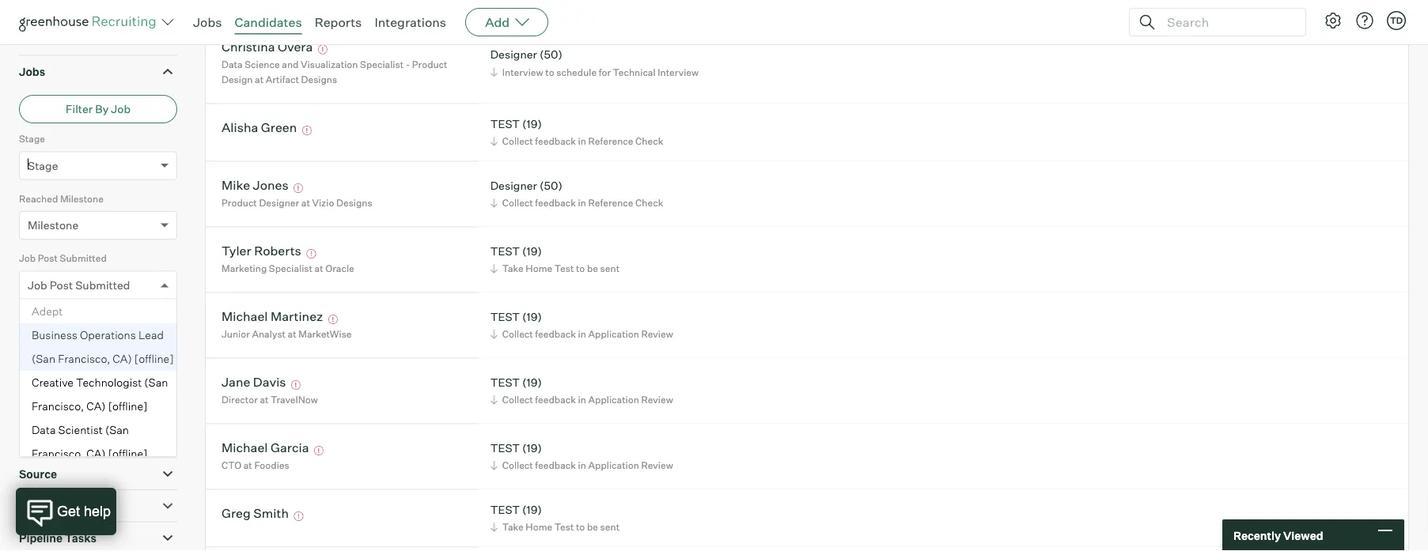 Task type: locate. For each thing, give the bounding box(es) containing it.
collect feedback in reference check link down test (19) collect feedback in reference check
[[488, 196, 668, 211]]

application for michael martinez
[[588, 329, 639, 340]]

4 (19) from the top
[[522, 376, 542, 390]]

[offline] right details
[[108, 447, 148, 461]]

(san right scientist at bottom
[[105, 423, 129, 437]]

0 vertical spatial to
[[546, 66, 555, 78]]

ca) up technologist
[[113, 352, 132, 366]]

data inside the data science and visualization specialist - product design at artifact designs
[[222, 58, 243, 70]]

feedback
[[535, 135, 576, 147], [535, 197, 576, 209], [535, 329, 576, 340], [535, 394, 576, 406], [535, 460, 576, 472]]

sent
[[600, 263, 620, 275], [67, 313, 88, 326], [600, 522, 620, 534]]

0 horizontal spatial data
[[32, 423, 56, 437]]

0 vertical spatial ca)
[[113, 352, 132, 366]]

3 collect feedback in application review link from the top
[[488, 458, 677, 473]]

1 take home test to be sent link from the top
[[488, 261, 624, 276]]

designer for christina overa
[[490, 47, 537, 61]]

1 reference from the top
[[588, 135, 634, 147]]

3 collect from the top
[[502, 329, 533, 340]]

ca) for scientist
[[86, 447, 106, 461]]

mike jones
[[222, 177, 289, 193]]

data for data science and visualization specialist - product design at artifact designs
[[222, 58, 243, 70]]

1 vertical spatial stage
[[28, 159, 58, 173]]

cto at foodies
[[222, 460, 289, 472]]

1 check from the top
[[636, 135, 664, 147]]

reference up designer (50) collect feedback in reference check
[[588, 135, 634, 147]]

configure image
[[1324, 11, 1343, 30]]

mike jones link
[[222, 177, 289, 196]]

test for roberts
[[490, 244, 520, 258]]

0 vertical spatial post
[[38, 253, 58, 265]]

milestone down reached milestone at the left top of the page
[[28, 219, 79, 232]]

2 in from the top
[[578, 197, 586, 209]]

to
[[546, 66, 555, 78], [576, 263, 585, 275], [576, 522, 585, 534]]

ca) inside data scientist (san francisco, ca) [offline]
[[86, 447, 106, 461]]

0 vertical spatial specialist
[[360, 58, 404, 70]]

michael up junior
[[222, 309, 268, 325]]

prospects
[[39, 30, 86, 42]]

(san inside data scientist (san francisco, ca) [offline]
[[105, 423, 129, 437]]

christina
[[222, 39, 275, 54]]

2 reference from the top
[[588, 197, 634, 209]]

2 vertical spatial test (19) collect feedback in application review
[[490, 441, 673, 472]]

reference down test (19) collect feedback in reference check
[[588, 197, 634, 209]]

0 horizontal spatial (san
[[32, 352, 55, 366]]

(san right technologist
[[144, 376, 168, 390]]

2 vertical spatial to
[[576, 522, 585, 534]]

michael garcia
[[222, 440, 309, 456]]

5 test from the top
[[490, 441, 520, 455]]

designer (50) collect feedback in reference check
[[490, 179, 664, 209]]

designs inside the data science and visualization specialist - product design at artifact designs
[[301, 74, 337, 86]]

1 vertical spatial be
[[53, 313, 65, 326]]

collect feedback in application review link for michael garcia
[[488, 458, 677, 473]]

technologist
[[76, 376, 142, 390]]

viewed
[[1284, 529, 1324, 543]]

designer inside designer (50) interview to schedule for technical interview
[[490, 47, 537, 61]]

michael for michael garcia
[[222, 440, 268, 456]]

5 collect from the top
[[502, 460, 533, 472]]

specialist down roberts on the top of the page
[[269, 263, 313, 275]]

post
[[38, 253, 58, 265], [50, 278, 73, 292]]

oracle
[[325, 263, 354, 275]]

davis
[[253, 375, 286, 390]]

2 test (19) collect feedback in application review from the top
[[490, 376, 673, 406]]

0 vertical spatial designer
[[490, 47, 537, 61]]

1 vertical spatial collect feedback in application review link
[[488, 393, 677, 408]]

mike
[[222, 177, 250, 193]]

check for (19)
[[636, 135, 664, 147]]

operations
[[80, 328, 136, 342]]

2 take from the top
[[502, 522, 524, 534]]

4 in from the top
[[578, 394, 586, 406]]

greg smith link
[[222, 506, 289, 524]]

1 vertical spatial product
[[222, 197, 257, 209]]

1 vertical spatial michael
[[222, 440, 268, 456]]

submitted up operations
[[75, 278, 130, 292]]

1 horizontal spatial specialist
[[360, 58, 404, 70]]

2 (50) from the top
[[540, 179, 563, 192]]

test (19) collect feedback in application review for michael martinez
[[490, 310, 673, 340]]

michael inside michael martinez link
[[222, 309, 268, 325]]

1 vertical spatial test (19) collect feedback in application review
[[490, 376, 673, 406]]

collect feedback in application review link for michael martinez
[[488, 327, 677, 342]]

michael inside michael garcia link
[[222, 440, 268, 456]]

[offline] inside creative technologist (san francisco, ca) [offline]
[[108, 399, 148, 413]]

in for jane davis
[[578, 394, 586, 406]]

(50) for jones
[[540, 179, 563, 192]]

collect inside designer (50) collect feedback in reference check
[[502, 197, 533, 209]]

1 vertical spatial take
[[502, 522, 524, 534]]

submitted
[[60, 253, 107, 265], [75, 278, 130, 292]]

1 horizontal spatial (san
[[105, 423, 129, 437]]

1 vertical spatial application
[[588, 394, 639, 406]]

francisco,
[[58, 352, 110, 366], [32, 399, 84, 413], [32, 447, 84, 461]]

jane davis has been in application review for more than 5 days image
[[289, 381, 303, 390]]

in for michael garcia
[[578, 460, 586, 472]]

0 vertical spatial reference
[[588, 135, 634, 147]]

jobs
[[193, 14, 222, 30], [119, 30, 142, 42], [19, 65, 45, 79]]

interview right technical
[[658, 66, 699, 78]]

1 (50) from the top
[[540, 47, 563, 61]]

1 horizontal spatial form
[[71, 394, 98, 407]]

[offline] down lead
[[134, 352, 174, 366]]

1 vertical spatial ca)
[[86, 399, 106, 413]]

1 vertical spatial (50)
[[540, 179, 563, 192]]

1 in from the top
[[578, 135, 586, 147]]

francisco, for technologist
[[32, 399, 84, 413]]

1 (19) from the top
[[522, 117, 542, 131]]

specialist left - on the left of page
[[360, 58, 404, 70]]

(san down pending submission option
[[32, 352, 55, 366]]

1 vertical spatial post
[[50, 278, 73, 292]]

2 vertical spatial ca)
[[86, 447, 106, 461]]

designer
[[490, 47, 537, 61], [490, 179, 537, 192], [259, 197, 299, 209]]

To be sent checkbox
[[22, 313, 32, 323]]

2 application from the top
[[588, 394, 639, 406]]

1 test from the top
[[555, 263, 574, 275]]

(50) for overa
[[540, 47, 563, 61]]

to inside designer (50) interview to schedule for technical interview
[[546, 66, 555, 78]]

collect feedback in reference check link up designer (50) collect feedback in reference check
[[488, 134, 668, 149]]

form right a
[[71, 394, 98, 407]]

in inside designer (50) collect feedback in reference check
[[578, 197, 586, 209]]

test (19) take home test to be sent
[[490, 244, 620, 275], [490, 503, 620, 534]]

2 check from the top
[[636, 197, 664, 209]]

none field inside job post submitted 'element'
[[28, 272, 32, 299]]

cto
[[222, 460, 242, 472]]

form down pending submission option
[[19, 368, 42, 380]]

jobs down prospects on no jobs checkbox
[[19, 65, 45, 79]]

check inside designer (50) collect feedback in reference check
[[636, 197, 664, 209]]

2 vertical spatial collect feedback in application review link
[[488, 458, 677, 473]]

2 vertical spatial francisco,
[[32, 447, 84, 461]]

data up "design"
[[222, 58, 243, 70]]

at down science at the top of page
[[255, 74, 264, 86]]

5 feedback from the top
[[535, 460, 576, 472]]

design
[[222, 74, 253, 86]]

francisco, inside creative technologist (san francisco, ca) [offline]
[[32, 399, 84, 413]]

reference inside designer (50) collect feedback in reference check
[[588, 197, 634, 209]]

1 test from the top
[[490, 117, 520, 131]]

(19) inside test (19) collect feedback in reference check
[[522, 117, 542, 131]]

(19) for michael martinez
[[522, 310, 542, 324]]

5 in from the top
[[578, 460, 586, 472]]

michael
[[222, 309, 268, 325], [222, 440, 268, 456]]

0 vertical spatial home
[[526, 263, 553, 275]]

1 horizontal spatial data
[[222, 58, 243, 70]]

0 vertical spatial form
[[19, 368, 42, 380]]

2 collect feedback in application review link from the top
[[488, 393, 677, 408]]

jane davis link
[[222, 375, 286, 393]]

interview
[[502, 66, 543, 78], [658, 66, 699, 78]]

[offline] down technologist
[[108, 399, 148, 413]]

2 review from the top
[[641, 394, 673, 406]]

0 vertical spatial review
[[641, 329, 673, 340]]

0 vertical spatial test
[[555, 263, 574, 275]]

greenhouse recruiting image
[[19, 13, 161, 32]]

2 vertical spatial review
[[641, 460, 673, 472]]

1 vertical spatial francisco,
[[32, 399, 84, 413]]

junior
[[222, 329, 250, 340]]

tyler roberts has been in take home test for more than 7 days image
[[304, 249, 318, 259]]

michael for michael martinez
[[222, 309, 268, 325]]

in for michael martinez
[[578, 329, 586, 340]]

ca) inside creative technologist (san francisco, ca) [offline]
[[86, 399, 106, 413]]

at down martinez
[[288, 329, 297, 340]]

1 vertical spatial [offline]
[[108, 399, 148, 413]]

collect for michael martinez
[[502, 329, 533, 340]]

check inside test (19) collect feedback in reference check
[[636, 135, 664, 147]]

test (19) collect feedback in application review for michael garcia
[[490, 441, 673, 472]]

data down select
[[32, 423, 56, 437]]

1 vertical spatial (san
[[144, 376, 168, 390]]

michael martinez has been in application review for more than 5 days image
[[326, 315, 340, 325]]

1 collect feedback in application review link from the top
[[488, 327, 677, 342]]

[offline]
[[134, 352, 174, 366], [108, 399, 148, 413], [108, 447, 148, 461]]

2 collect feedback in reference check link from the top
[[488, 196, 668, 211]]

form
[[19, 368, 42, 380], [71, 394, 98, 407]]

(san inside creative technologist (san francisco, ca) [offline]
[[144, 376, 168, 390]]

1 vertical spatial review
[[641, 394, 673, 406]]

reached milestone element
[[19, 191, 177, 251]]

tyler roberts link
[[222, 243, 301, 261]]

2 feedback from the top
[[535, 197, 576, 209]]

ca) down technologist
[[86, 399, 106, 413]]

feedback inside designer (50) collect feedback in reference check
[[535, 197, 576, 209]]

1 application from the top
[[588, 329, 639, 340]]

test for davis
[[490, 376, 520, 390]]

in inside test (19) collect feedback in reference check
[[578, 135, 586, 147]]

2 horizontal spatial (san
[[144, 376, 168, 390]]

francisco, inside data scientist (san francisco, ca) [offline]
[[32, 447, 84, 461]]

submitted down reached milestone element
[[60, 253, 107, 265]]

3 test (19) collect feedback in application review from the top
[[490, 441, 673, 472]]

1 vertical spatial reference
[[588, 197, 634, 209]]

collect feedback in reference check link for (19)
[[488, 134, 668, 149]]

3 review from the top
[[641, 460, 673, 472]]

job
[[111, 102, 131, 116], [19, 253, 36, 265], [28, 278, 47, 292]]

0 vertical spatial michael
[[222, 309, 268, 325]]

reference for (19)
[[588, 135, 634, 147]]

take
[[502, 263, 524, 275], [502, 522, 524, 534]]

(50)
[[540, 47, 563, 61], [540, 179, 563, 192]]

jobs up christina
[[193, 14, 222, 30]]

director
[[222, 394, 258, 406]]

application
[[588, 329, 639, 340], [588, 394, 639, 406], [588, 460, 639, 472]]

jobs right no
[[119, 30, 142, 42]]

designer inside designer (50) collect feedback in reference check
[[490, 179, 537, 192]]

product right - on the left of page
[[412, 58, 448, 70]]

(19) for jane davis
[[522, 376, 542, 390]]

1 vertical spatial test
[[555, 522, 574, 534]]

pending submission
[[39, 341, 134, 354]]

designer for mike jones
[[490, 179, 537, 192]]

3 feedback from the top
[[535, 329, 576, 340]]

0 vertical spatial stage
[[19, 133, 45, 145]]

application for michael garcia
[[588, 460, 639, 472]]

1 vertical spatial collect feedback in reference check link
[[488, 196, 668, 211]]

2 michael from the top
[[222, 440, 268, 456]]

0 vertical spatial (50)
[[540, 47, 563, 61]]

christina overa has been in technical interview for more than 14 days image
[[316, 45, 330, 54]]

2 test from the top
[[555, 522, 574, 534]]

collect
[[502, 135, 533, 147], [502, 197, 533, 209], [502, 329, 533, 340], [502, 394, 533, 406], [502, 460, 533, 472]]

review for michael martinez
[[641, 329, 673, 340]]

specialist inside the data science and visualization specialist - product design at artifact designs
[[360, 58, 404, 70]]

designer (50) interview to schedule for technical interview
[[490, 47, 699, 78]]

candidates link
[[235, 14, 302, 30]]

2 take home test to be sent link from the top
[[488, 520, 624, 535]]

designs right vizio at the left of page
[[336, 197, 373, 209]]

specialist
[[360, 58, 404, 70], [269, 263, 313, 275]]

tyler
[[222, 243, 251, 259]]

creative technologist (san francisco, ca) [offline] option
[[20, 371, 177, 418]]

0 vertical spatial be
[[587, 263, 598, 275]]

0 vertical spatial (san
[[32, 352, 55, 366]]

data science and visualization specialist - product design at artifact designs
[[222, 58, 448, 86]]

test (19) collect feedback in application review
[[490, 310, 673, 340], [490, 376, 673, 406], [490, 441, 673, 472]]

filter by job button
[[19, 95, 177, 124]]

foodies
[[254, 460, 289, 472]]

job post submitted element
[[19, 251, 177, 552]]

1 vertical spatial specialist
[[269, 263, 313, 275]]

product down mike
[[222, 197, 257, 209]]

stage element
[[19, 132, 177, 191]]

1 review from the top
[[641, 329, 673, 340]]

designs down "visualization"
[[301, 74, 337, 86]]

data
[[222, 58, 243, 70], [32, 423, 56, 437]]

stage
[[19, 133, 45, 145], [28, 159, 58, 173]]

filter by job
[[66, 102, 131, 116]]

collect inside test (19) collect feedback in reference check
[[502, 135, 533, 147]]

0 horizontal spatial specialist
[[269, 263, 313, 275]]

no
[[103, 30, 116, 42]]

None field
[[28, 272, 32, 299]]

1 collect feedback in reference check link from the top
[[488, 134, 668, 149]]

0 vertical spatial application
[[588, 329, 639, 340]]

0 vertical spatial test (19) collect feedback in application review
[[490, 310, 673, 340]]

(19)
[[522, 117, 542, 131], [522, 244, 542, 258], [522, 310, 542, 324], [522, 376, 542, 390], [522, 441, 542, 455], [522, 503, 542, 517]]

3 application from the top
[[588, 460, 639, 472]]

2 home from the top
[[526, 522, 553, 534]]

1 home from the top
[[526, 263, 553, 275]]

2 vertical spatial be
[[587, 522, 598, 534]]

0 vertical spatial collect feedback in reference check link
[[488, 134, 668, 149]]

source
[[19, 468, 57, 481]]

milestone down stage element
[[60, 193, 104, 205]]

2 interview from the left
[[658, 66, 699, 78]]

(50) down test (19) collect feedback in reference check
[[540, 179, 563, 192]]

collect feedback in application review link
[[488, 327, 677, 342], [488, 393, 677, 408], [488, 458, 677, 473]]

0 vertical spatial take
[[502, 263, 524, 275]]

3 (19) from the top
[[522, 310, 542, 324]]

1 vertical spatial take home test to be sent link
[[488, 520, 624, 535]]

1 feedback from the top
[[535, 135, 576, 147]]

1 test (19) collect feedback in application review from the top
[[490, 310, 673, 340]]

data inside data scientist (san francisco, ca) [offline]
[[32, 423, 56, 437]]

2 test from the top
[[490, 244, 520, 258]]

0 vertical spatial data
[[222, 58, 243, 70]]

interview down add popup button
[[502, 66, 543, 78]]

4 collect from the top
[[502, 394, 533, 406]]

5 (19) from the top
[[522, 441, 542, 455]]

0 vertical spatial job
[[111, 102, 131, 116]]

(50) inside designer (50) interview to schedule for technical interview
[[540, 47, 563, 61]]

interview to schedule for technical interview link
[[488, 64, 703, 79]]

2 collect from the top
[[502, 197, 533, 209]]

(san for data scientist (san francisco, ca) [offline]
[[105, 423, 129, 437]]

0 vertical spatial collect feedback in application review link
[[488, 327, 677, 342]]

0 vertical spatial product
[[412, 58, 448, 70]]

0 vertical spatial designs
[[301, 74, 337, 86]]

Pending submission checkbox
[[22, 341, 32, 351]]

exclude
[[39, 2, 76, 15]]

on
[[89, 30, 101, 42]]

td
[[1391, 15, 1403, 26]]

1 horizontal spatial product
[[412, 58, 448, 70]]

4 feedback from the top
[[535, 394, 576, 406]]

1 vertical spatial designs
[[336, 197, 373, 209]]

3 test from the top
[[490, 310, 520, 324]]

alisha green has been in reference check for more than 10 days image
[[300, 126, 314, 135]]

0 horizontal spatial interview
[[502, 66, 543, 78]]

(50) inside designer (50) collect feedback in reference check
[[540, 179, 563, 192]]

michael up the cto at foodies
[[222, 440, 268, 456]]

at right cto
[[244, 460, 252, 472]]

2 vertical spatial application
[[588, 460, 639, 472]]

1 vertical spatial check
[[636, 197, 664, 209]]

be
[[587, 263, 598, 275], [53, 313, 65, 326], [587, 522, 598, 534]]

0 vertical spatial test (19) take home test to be sent
[[490, 244, 620, 275]]

job post submitted
[[19, 253, 107, 265], [28, 278, 130, 292]]

adept
[[32, 304, 63, 318]]

job post submitted up to be sent
[[28, 278, 130, 292]]

Prospects on No Jobs checkbox
[[22, 30, 32, 40]]

at
[[255, 74, 264, 86], [301, 197, 310, 209], [315, 263, 323, 275], [288, 329, 297, 340], [260, 394, 269, 406], [244, 460, 252, 472]]

0 vertical spatial check
[[636, 135, 664, 147]]

reference for (50)
[[588, 197, 634, 209]]

1 collect from the top
[[502, 135, 533, 147]]

greg smith
[[222, 506, 289, 522]]

4 test from the top
[[490, 376, 520, 390]]

[offline] inside data scientist (san francisco, ca) [offline]
[[108, 447, 148, 461]]

0 vertical spatial [offline]
[[134, 352, 174, 366]]

2 vertical spatial (san
[[105, 423, 129, 437]]

2 vertical spatial job
[[28, 278, 47, 292]]

2 (19) from the top
[[522, 244, 542, 258]]

at down the mike jones has been in reference check for more than 10 days icon
[[301, 197, 310, 209]]

(50) up schedule
[[540, 47, 563, 61]]

francisco, inside business operations lead (san francisco, ca) [offline]
[[58, 352, 110, 366]]

3 in from the top
[[578, 329, 586, 340]]

1 vertical spatial data
[[32, 423, 56, 437]]

1 vertical spatial test (19) take home test to be sent
[[490, 503, 620, 534]]

0 vertical spatial take home test to be sent link
[[488, 261, 624, 276]]

data scientist (san francisco, ca) [offline]
[[32, 423, 148, 461]]

reference inside test (19) collect feedback in reference check
[[588, 135, 634, 147]]

0 horizontal spatial jobs
[[19, 65, 45, 79]]

1 vertical spatial designer
[[490, 179, 537, 192]]

1 michael from the top
[[222, 309, 268, 325]]

in for mike jones
[[578, 197, 586, 209]]

ca) down scientist at bottom
[[86, 447, 106, 461]]

1 vertical spatial form
[[71, 394, 98, 407]]

0 vertical spatial francisco,
[[58, 352, 110, 366]]

ca) for technologist
[[86, 399, 106, 413]]

1 horizontal spatial interview
[[658, 66, 699, 78]]

garcia
[[271, 440, 309, 456]]

2 vertical spatial [offline]
[[108, 447, 148, 461]]

job post submitted down reached milestone element
[[19, 253, 107, 265]]

reached
[[19, 193, 58, 205]]

greg
[[222, 506, 251, 522]]

1 vertical spatial home
[[526, 522, 553, 534]]



Task type: vqa. For each thing, say whether or not it's contained in the screenshot.


Task type: describe. For each thing, give the bounding box(es) containing it.
0 vertical spatial submitted
[[60, 253, 107, 265]]

review for michael garcia
[[641, 460, 673, 472]]

candidates
[[124, 2, 176, 15]]

responsibility
[[19, 500, 96, 513]]

application for jane davis
[[588, 394, 639, 406]]

business operations lead (san francisco, ca) [offline]
[[32, 328, 174, 366]]

2 vertical spatial designer
[[259, 197, 299, 209]]

[offline] for creative technologist (san francisco, ca) [offline]
[[108, 399, 148, 413]]

mike jones has been in reference check for more than 10 days image
[[291, 184, 306, 193]]

add button
[[466, 8, 549, 36]]

marketwise
[[299, 329, 352, 340]]

2 vertical spatial sent
[[600, 522, 620, 534]]

at inside the data science and visualization specialist - product design at artifact designs
[[255, 74, 264, 86]]

0 vertical spatial job post submitted
[[19, 253, 107, 265]]

(19) for tyler roberts
[[522, 244, 542, 258]]

1 vertical spatial job post submitted
[[28, 278, 130, 292]]

green
[[261, 120, 297, 135]]

a
[[63, 394, 69, 407]]

jane davis
[[222, 375, 286, 390]]

alisha green
[[222, 120, 297, 135]]

vizio
[[312, 197, 334, 209]]

review for jane davis
[[641, 394, 673, 406]]

and
[[282, 58, 299, 70]]

[offline] inside business operations lead (san francisco, ca) [offline]
[[134, 352, 174, 366]]

integrations
[[375, 14, 447, 30]]

add
[[485, 14, 510, 30]]

jones
[[253, 177, 289, 193]]

collect for jane davis
[[502, 394, 533, 406]]

recently
[[1234, 529, 1281, 543]]

test (19) collect feedback in reference check
[[490, 117, 664, 147]]

0 horizontal spatial form
[[19, 368, 42, 380]]

to
[[39, 313, 51, 326]]

test for martinez
[[490, 310, 520, 324]]

select
[[28, 394, 60, 407]]

scientist
[[58, 423, 103, 437]]

1 vertical spatial job
[[19, 253, 36, 265]]

science
[[245, 58, 280, 70]]

(19) for michael garcia
[[522, 441, 542, 455]]

0 vertical spatial sent
[[600, 263, 620, 275]]

1 vertical spatial submitted
[[75, 278, 130, 292]]

recently viewed
[[1234, 529, 1324, 543]]

martinez
[[271, 309, 323, 325]]

1 take from the top
[[502, 263, 524, 275]]

collect feedback in application review link for jane davis
[[488, 393, 677, 408]]

candidates
[[235, 14, 302, 30]]

1 horizontal spatial jobs
[[119, 30, 142, 42]]

integrations link
[[375, 14, 447, 30]]

marketing specialist at oracle
[[222, 263, 354, 275]]

collect for michael garcia
[[502, 460, 533, 472]]

artifact
[[266, 74, 299, 86]]

check for (50)
[[636, 197, 664, 209]]

at down davis
[[260, 394, 269, 406]]

creative
[[32, 376, 74, 390]]

test (19) collect feedback in application review for jane davis
[[490, 376, 673, 406]]

-
[[406, 58, 410, 70]]

travelnow
[[271, 394, 318, 406]]

(san inside business operations lead (san francisco, ca) [offline]
[[32, 352, 55, 366]]

alisha green link
[[222, 120, 297, 138]]

michael garcia link
[[222, 440, 309, 458]]

2 horizontal spatial jobs
[[193, 14, 222, 30]]

overa
[[278, 39, 313, 54]]

0 horizontal spatial product
[[222, 197, 257, 209]]

1 test (19) take home test to be sent from the top
[[490, 244, 620, 275]]

jane
[[222, 375, 250, 390]]

collect for mike jones
[[502, 197, 533, 209]]

at down tyler roberts has been in take home test for more than 7 days image
[[315, 263, 323, 275]]

1 interview from the left
[[502, 66, 543, 78]]

director at travelnow
[[222, 394, 318, 406]]

business operations lead (san francisco, ca) [offline] option
[[20, 323, 177, 371]]

td button
[[1387, 11, 1406, 30]]

christina overa link
[[222, 39, 313, 57]]

migrated
[[79, 2, 121, 15]]

tyler roberts
[[222, 243, 301, 259]]

Search text field
[[1163, 11, 1292, 34]]

submission
[[80, 341, 134, 354]]

td button
[[1384, 8, 1410, 33]]

ca) inside business operations lead (san francisco, ca) [offline]
[[113, 352, 132, 366]]

junior analyst at marketwise
[[222, 329, 352, 340]]

1 vertical spatial to
[[576, 263, 585, 275]]

0 vertical spatial milestone
[[60, 193, 104, 205]]

reports
[[315, 14, 362, 30]]

pending
[[39, 341, 78, 354]]

collect feedback in reference check link for (50)
[[488, 196, 668, 211]]

data for data scientist (san francisco, ca) [offline]
[[32, 423, 56, 437]]

1 vertical spatial milestone
[[28, 219, 79, 232]]

2 test (19) take home test to be sent from the top
[[490, 503, 620, 534]]

greg smith has been in take home test for more than 7 days image
[[292, 512, 306, 522]]

analyst
[[252, 329, 286, 340]]

feedback inside test (19) collect feedback in reference check
[[535, 135, 576, 147]]

reached milestone
[[19, 193, 104, 205]]

to be sent
[[39, 313, 88, 326]]

business
[[32, 328, 77, 342]]

roberts
[[254, 243, 301, 259]]

marketing
[[222, 263, 267, 275]]

francisco, for scientist
[[32, 447, 84, 461]]

feedback for garcia
[[535, 460, 576, 472]]

by
[[95, 102, 109, 116]]

exclude migrated candidates
[[39, 2, 176, 15]]

job inside button
[[111, 102, 131, 116]]

6 test from the top
[[490, 503, 520, 517]]

reports link
[[315, 14, 362, 30]]

smith
[[254, 506, 289, 522]]

lead
[[138, 328, 164, 342]]

select a form
[[28, 394, 98, 407]]

christina overa
[[222, 39, 313, 54]]

test for garcia
[[490, 441, 520, 455]]

schedule
[[557, 66, 597, 78]]

data scientist (san francisco, ca) [offline] option
[[20, 418, 177, 466]]

test inside test (19) collect feedback in reference check
[[490, 117, 520, 131]]

form element
[[19, 366, 177, 426]]

feedback for martinez
[[535, 329, 576, 340]]

visualization
[[301, 58, 358, 70]]

feedback for jones
[[535, 197, 576, 209]]

(san for creative technologist (san francisco, ca) [offline]
[[144, 376, 168, 390]]

filter
[[66, 102, 93, 116]]

michael martinez
[[222, 309, 323, 325]]

for
[[599, 66, 611, 78]]

[offline] for data scientist (san francisco, ca) [offline]
[[108, 447, 148, 461]]

product inside the data science and visualization specialist - product design at artifact designs
[[412, 58, 448, 70]]

jobs link
[[193, 14, 222, 30]]

creative technologist (san francisco, ca) [offline]
[[32, 376, 168, 413]]

1 vertical spatial sent
[[67, 313, 88, 326]]

michael garcia has been in application review for more than 5 days image
[[312, 447, 326, 456]]

6 (19) from the top
[[522, 503, 542, 517]]

michael martinez link
[[222, 309, 323, 327]]

profile details
[[19, 435, 94, 449]]

pipeline
[[19, 532, 63, 545]]

details
[[56, 435, 94, 449]]

feedback for davis
[[535, 394, 576, 406]]



